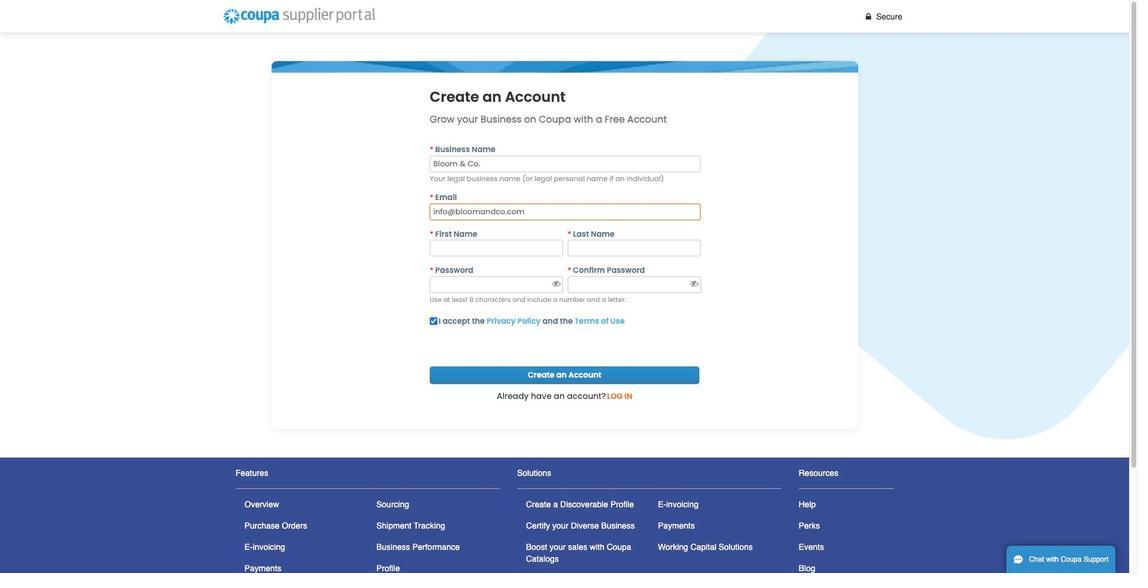Task type: vqa. For each thing, say whether or not it's contained in the screenshot.
option
yes



Task type: locate. For each thing, give the bounding box(es) containing it.
0 horizontal spatial fw image
[[551, 280, 562, 288]]

None checkbox
[[430, 318, 437, 326]]

None password field
[[430, 277, 563, 293], [568, 277, 701, 293], [430, 277, 563, 293], [568, 277, 701, 293]]

fw image
[[863, 12, 874, 20], [551, 280, 562, 288], [689, 280, 699, 288]]

2 horizontal spatial fw image
[[863, 12, 874, 20]]

None text field
[[568, 240, 701, 257]]

None text field
[[430, 156, 701, 172], [430, 204, 701, 220], [430, 240, 563, 257], [430, 156, 701, 172], [430, 204, 701, 220], [430, 240, 563, 257]]



Task type: describe. For each thing, give the bounding box(es) containing it.
1 horizontal spatial fw image
[[689, 280, 699, 288]]

coupa supplier portal image
[[217, 3, 380, 29]]



